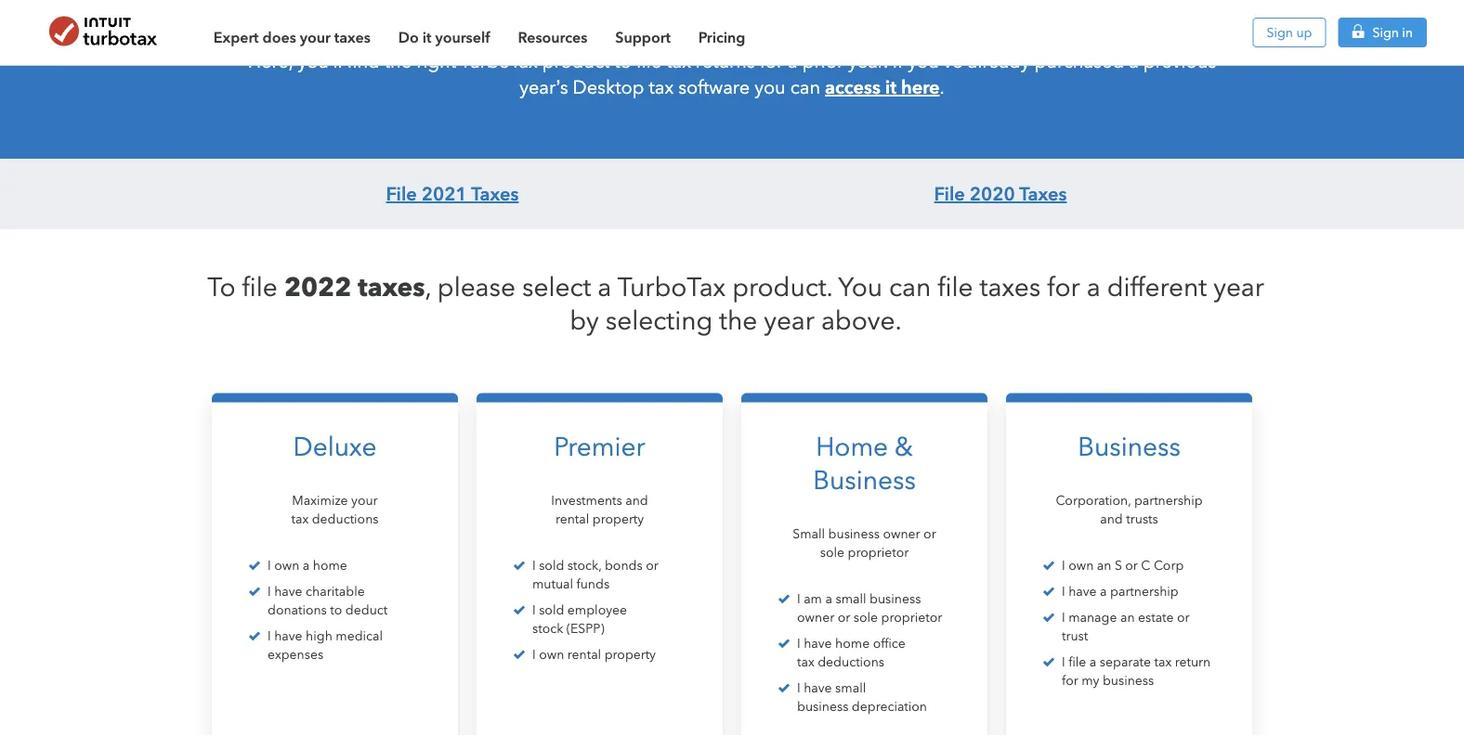 Task type: describe. For each thing, give the bounding box(es) containing it.
tax down "support"
[[666, 50, 691, 72]]

stock
[[532, 622, 563, 637]]

taxes for your
[[334, 28, 371, 46]]

i for i have small business depreciation
[[797, 681, 801, 696]]

year.
[[848, 50, 888, 72]]

maximize
[[292, 493, 348, 509]]

investments and rental property
[[551, 493, 648, 527]]

mutual
[[532, 577, 573, 592]]

sold for stock,
[[539, 558, 564, 574]]

bonds
[[605, 558, 643, 574]]

by
[[570, 305, 599, 336]]

s
[[1115, 558, 1122, 574]]

0 vertical spatial turbotax
[[460, 50, 538, 72]]

i for i sold stock, bonds or mutual funds
[[532, 558, 536, 574]]

employee
[[568, 603, 627, 618]]

or for i manage an estate or trust
[[1177, 610, 1190, 626]]

tax inside purchased a previous year's desktop tax software you can
[[649, 76, 674, 98]]

resources
[[518, 28, 587, 46]]

property for investments and rental property
[[593, 512, 644, 527]]

an for estate
[[1121, 610, 1135, 626]]

support link
[[615, 17, 671, 48]]

expert
[[214, 28, 259, 46]]

business down separate
[[1103, 674, 1154, 689]]

stock,
[[568, 558, 602, 574]]

here
[[901, 76, 940, 98]]

or inside i am a small business owner or
[[838, 610, 850, 626]]

you'll
[[298, 50, 342, 72]]

expert does your taxes link
[[214, 17, 371, 48]]

i for i own an s or c corp
[[1062, 558, 1065, 574]]

own for business
[[1069, 558, 1094, 574]]

a left prior
[[788, 50, 798, 72]]

trust
[[1062, 629, 1088, 644]]

i for i have charitable donations
[[268, 584, 271, 600]]

does
[[263, 28, 296, 46]]

c
[[1141, 558, 1151, 574]]

tax inside "maximize your tax deductions"
[[291, 512, 309, 527]]

prior
[[803, 50, 844, 72]]

you've
[[908, 50, 963, 72]]

sign in link
[[1339, 18, 1427, 47]]

tax inside i have home office tax deductions
[[797, 655, 815, 670]]

i for i own rental property
[[532, 648, 536, 663]]

business inside small business owner or sole proprietor
[[828, 527, 880, 542]]

sign in
[[1373, 25, 1413, 40]]

pricing
[[699, 28, 746, 46]]

estate
[[1138, 610, 1174, 626]]

file for file 2021 taxes
[[386, 183, 417, 205]]

taxes for file 2020 taxes
[[1019, 183, 1067, 205]]

i have charitable donations
[[268, 584, 365, 618]]

if
[[893, 50, 903, 72]]

up
[[1297, 25, 1312, 40]]

i have high medical expenses
[[268, 629, 383, 663]]

a up by
[[598, 272, 612, 303]]

year above.
[[764, 305, 902, 336]]

to
[[207, 272, 236, 303]]

access it here .
[[825, 76, 945, 98]]

.
[[940, 76, 945, 98]]

,
[[425, 272, 431, 303]]

sign for sign in
[[1373, 25, 1399, 40]]

already
[[968, 50, 1030, 72]]

i own rental property
[[532, 648, 656, 663]]

donations
[[268, 603, 327, 618]]

business inside i have small business depreciation
[[797, 700, 849, 715]]

home inside i have home office tax deductions
[[835, 637, 870, 652]]

previous
[[1144, 50, 1217, 72]]

i am a small business owner or
[[797, 592, 921, 626]]

expert does your taxes
[[214, 28, 371, 46]]

here, you'll find the right turbotax product to file tax returns for a prior year. if you've already
[[248, 50, 1030, 72]]

have for high
[[274, 629, 303, 644]]

sign up
[[1267, 25, 1312, 40]]

0 vertical spatial business
[[1078, 432, 1181, 463]]

i have small business depreciation
[[797, 681, 927, 715]]

1 vertical spatial proprietor
[[881, 610, 942, 626]]

2020
[[970, 183, 1015, 205]]

small
[[793, 527, 825, 542]]

home & business
[[813, 432, 916, 496]]

deluxe
[[293, 432, 377, 463]]

corporation, partnership and trusts
[[1056, 493, 1203, 527]]

a up manage
[[1100, 584, 1107, 600]]

1 horizontal spatial sole
[[854, 610, 878, 626]]

access
[[825, 76, 881, 98]]

1 horizontal spatial own
[[539, 648, 564, 663]]

2022
[[284, 271, 351, 303]]

file 2020 taxes
[[934, 183, 1067, 205]]

file 2021 taxes
[[386, 183, 519, 205]]

funds
[[577, 577, 610, 592]]

corporation,
[[1056, 493, 1131, 509]]

i have a partnership
[[1062, 584, 1179, 600]]

high
[[306, 629, 332, 644]]

file 2021 taxes link
[[386, 183, 519, 205]]

maximize your tax deductions
[[291, 493, 379, 527]]

deductions inside "maximize your tax deductions"
[[312, 512, 379, 527]]

i for i am a small business owner or
[[797, 592, 801, 607]]

owner inside i am a small business owner or
[[797, 610, 835, 626]]

to file 2022 taxes , please select a turbotax product. you can file taxes for a different year by selecting the year above.
[[207, 271, 1264, 336]]

i own an s or c corp
[[1062, 558, 1184, 574]]

you
[[755, 76, 786, 98]]

or for i own an s or c corp
[[1126, 558, 1138, 574]]

a up i have charitable donations
[[303, 558, 310, 574]]

do it yourself
[[398, 28, 490, 46]]

&
[[895, 432, 913, 463]]

select
[[522, 272, 591, 303]]

sole proprietor
[[854, 610, 942, 626]]

in
[[1403, 25, 1413, 40]]

corp
[[1154, 558, 1184, 574]]

here,
[[248, 50, 293, 72]]

sole inside small business owner or sole proprietor
[[820, 545, 845, 561]]

i file a separate tax return for
[[1062, 655, 1211, 689]]

can inside purchased a previous year's desktop tax software you can
[[791, 76, 821, 98]]

the inside to file 2022 taxes , please select a turbotax product. you can file taxes for a different year by selecting the year above.
[[719, 305, 758, 336]]

please
[[438, 272, 516, 303]]

my business
[[1082, 674, 1154, 689]]

expenses
[[268, 648, 324, 663]]

have for home
[[804, 637, 832, 652]]

or for i sold stock, bonds or mutual funds
[[646, 558, 659, 574]]

my
[[1082, 674, 1100, 689]]

(espp)
[[567, 622, 605, 637]]

product
[[542, 50, 610, 72]]

and inside investments and rental property
[[626, 493, 648, 509]]



Task type: locate. For each thing, give the bounding box(es) containing it.
your up you'll at the top
[[300, 28, 331, 46]]

proprietor up i am a small business owner or
[[848, 545, 909, 561]]

2021
[[422, 183, 467, 205]]

support
[[615, 28, 671, 46]]

tax down here, you'll find the right turbotax product to file tax returns for a prior year. if you've already
[[649, 76, 674, 98]]

1 vertical spatial partnership
[[1110, 584, 1179, 600]]

a inside the i file a separate tax return for
[[1090, 655, 1097, 670]]

a up the my
[[1090, 655, 1097, 670]]

tax inside the i file a separate tax return for
[[1155, 655, 1172, 670]]

sold inside i sold stock, bonds or mutual funds
[[539, 558, 564, 574]]

rental for i
[[568, 648, 601, 663]]

can right you
[[889, 272, 931, 303]]

business down home
[[813, 465, 916, 496]]

business
[[1078, 432, 1181, 463], [813, 465, 916, 496]]

1 vertical spatial deductions
[[818, 655, 885, 670]]

selecting
[[606, 305, 713, 336]]

turbotax inside to file 2022 taxes , please select a turbotax product. you can file taxes for a different year by selecting the year above.
[[618, 272, 726, 303]]

sole up office
[[854, 610, 878, 626]]

1 vertical spatial the
[[719, 305, 758, 336]]

or right estate
[[1177, 610, 1190, 626]]

small
[[836, 592, 867, 607], [835, 681, 866, 696]]

small inside i am a small business owner or
[[836, 592, 867, 607]]

rental for investments
[[556, 512, 589, 527]]

0 vertical spatial owner
[[883, 527, 920, 542]]

home up 'charitable'
[[313, 558, 347, 574]]

2 sign from the left
[[1373, 25, 1399, 40]]

proprietor inside small business owner or sole proprietor
[[848, 545, 909, 561]]

your
[[300, 28, 331, 46], [351, 493, 378, 509]]

1 vertical spatial can
[[889, 272, 931, 303]]

i own a home
[[268, 558, 347, 574]]

2 file from the left
[[934, 183, 965, 205]]

own
[[274, 558, 299, 574], [1069, 558, 1094, 574], [539, 648, 564, 663]]

sign up link
[[1253, 18, 1326, 47]]

have down i have home office tax deductions
[[804, 681, 832, 696]]

taxes for 2022
[[358, 271, 425, 303]]

owner inside small business owner or sole proprietor
[[883, 527, 920, 542]]

deduct
[[345, 603, 388, 618]]

and
[[626, 493, 648, 509], [1100, 512, 1123, 527]]

0 vertical spatial property
[[593, 512, 644, 527]]

i sold employee stock (espp)
[[532, 603, 627, 637]]

0 vertical spatial your
[[300, 28, 331, 46]]

1 horizontal spatial turbotax
[[618, 272, 726, 303]]

your right 'maximize'
[[351, 493, 378, 509]]

1 vertical spatial to
[[330, 603, 342, 618]]

home down i am a small business owner or
[[835, 637, 870, 652]]

have inside i have charitable donations
[[274, 584, 303, 600]]

sold up mutual
[[539, 558, 564, 574]]

1 sign from the left
[[1267, 25, 1293, 40]]

premier
[[554, 432, 645, 463]]

turbotax image
[[37, 16, 169, 46]]

0 horizontal spatial your
[[300, 28, 331, 46]]

returns
[[696, 50, 755, 72]]

i inside the i file a separate tax return for
[[1062, 655, 1065, 670]]

taxes right 2020
[[1019, 183, 1067, 205]]

do it yourself link
[[398, 17, 490, 48]]

a left previous
[[1129, 50, 1139, 72]]

partnership up the trusts
[[1134, 493, 1203, 509]]

tax left return
[[1155, 655, 1172, 670]]

different
[[1107, 272, 1207, 303]]

have inside i have home office tax deductions
[[804, 637, 832, 652]]

software
[[678, 76, 750, 98]]

0 horizontal spatial the
[[384, 50, 412, 72]]

for inside the i file a separate tax return for
[[1062, 674, 1079, 689]]

0 vertical spatial it
[[423, 28, 432, 46]]

1 horizontal spatial and
[[1100, 512, 1123, 527]]

0 vertical spatial for
[[760, 50, 783, 72]]

or right bonds
[[646, 558, 659, 574]]

0 vertical spatial an
[[1097, 558, 1112, 574]]

1 vertical spatial rental
[[568, 648, 601, 663]]

i for i own a home
[[268, 558, 271, 574]]

sign inside sign up link
[[1267, 25, 1293, 40]]

0 vertical spatial sole
[[820, 545, 845, 561]]

sign left "in" on the top right of page
[[1373, 25, 1399, 40]]

i inside i sold stock, bonds or mutual funds
[[532, 558, 536, 574]]

1 vertical spatial sole
[[854, 610, 878, 626]]

0 vertical spatial home
[[313, 558, 347, 574]]

deductions
[[312, 512, 379, 527], [818, 655, 885, 670]]

to down 'charitable'
[[330, 603, 342, 618]]

own up donations
[[274, 558, 299, 574]]

the down do
[[384, 50, 412, 72]]

it right do
[[423, 28, 432, 46]]

i for i sold employee stock (espp)
[[532, 603, 536, 618]]

owner down am
[[797, 610, 835, 626]]

sign for sign up
[[1267, 25, 1293, 40]]

it
[[423, 28, 432, 46], [885, 76, 897, 98]]

business right small
[[828, 527, 880, 542]]

file left 2020
[[934, 183, 965, 205]]

investments
[[551, 493, 622, 509]]

owner down home & business
[[883, 527, 920, 542]]

i for i have a partnership
[[1062, 584, 1065, 600]]

have
[[274, 584, 303, 600], [1069, 584, 1097, 600], [274, 629, 303, 644], [804, 637, 832, 652], [804, 681, 832, 696]]

business down i have home office tax deductions
[[797, 700, 849, 715]]

i inside i have high medical expenses
[[268, 629, 271, 644]]

1 horizontal spatial your
[[351, 493, 378, 509]]

sold inside i sold employee stock (espp)
[[539, 603, 564, 618]]

trusts
[[1126, 512, 1158, 527]]

a inside purchased a previous year's desktop tax software you can
[[1129, 50, 1139, 72]]

1 file from the left
[[386, 183, 417, 205]]

depreciation
[[852, 700, 927, 715]]

have for a
[[1069, 584, 1097, 600]]

deductions inside i have home office tax deductions
[[818, 655, 885, 670]]

0 horizontal spatial deductions
[[312, 512, 379, 527]]

0 vertical spatial the
[[384, 50, 412, 72]]

0 horizontal spatial home
[[313, 558, 347, 574]]

i inside i sold employee stock (espp)
[[532, 603, 536, 618]]

find
[[347, 50, 380, 72]]

1 horizontal spatial deductions
[[818, 655, 885, 670]]

and right investments
[[626, 493, 648, 509]]

proprietor up office
[[881, 610, 942, 626]]

partnership inside "corporation, partnership and trusts"
[[1134, 493, 1203, 509]]

it for do
[[423, 28, 432, 46]]

1 taxes from the left
[[471, 183, 519, 205]]

property inside investments and rental property
[[593, 512, 644, 527]]

0 vertical spatial to
[[614, 50, 632, 72]]

or
[[924, 527, 936, 542], [646, 558, 659, 574], [1126, 558, 1138, 574], [838, 610, 850, 626], [1177, 610, 1190, 626]]

2 sold from the top
[[539, 603, 564, 618]]

i sold stock, bonds or mutual funds
[[532, 558, 659, 592]]

1 sold from the top
[[539, 558, 564, 574]]

taxes for file 2021 taxes
[[471, 183, 519, 205]]

tax
[[666, 50, 691, 72], [649, 76, 674, 98], [291, 512, 309, 527], [797, 655, 815, 670], [1155, 655, 1172, 670]]

to
[[614, 50, 632, 72], [330, 603, 342, 618]]

have up donations
[[274, 584, 303, 600]]

sold for employee
[[539, 603, 564, 618]]

for
[[760, 50, 783, 72], [1047, 272, 1080, 303], [1062, 674, 1079, 689]]

have down am
[[804, 637, 832, 652]]

an for s
[[1097, 558, 1112, 574]]

separate
[[1100, 655, 1151, 670]]

0 horizontal spatial file
[[386, 183, 417, 205]]

0 horizontal spatial sign
[[1267, 25, 1293, 40]]

i for i have home office tax deductions
[[797, 637, 801, 652]]

1 horizontal spatial owner
[[883, 527, 920, 542]]

i inside i have charitable donations
[[268, 584, 271, 600]]

small down i have home office tax deductions
[[835, 681, 866, 696]]

or up i have home office tax deductions
[[838, 610, 850, 626]]

or up sole proprietor
[[924, 527, 936, 542]]

and inside "corporation, partnership and trusts"
[[1100, 512, 1123, 527]]

rental down (espp)
[[568, 648, 601, 663]]

sign left up
[[1267, 25, 1293, 40]]

0 vertical spatial and
[[626, 493, 648, 509]]

1 horizontal spatial it
[[885, 76, 897, 98]]

business up "corporation, partnership and trusts"
[[1078, 432, 1181, 463]]

purchased
[[1035, 50, 1124, 72]]

0 vertical spatial proprietor
[[848, 545, 909, 561]]

rental inside investments and rental property
[[556, 512, 589, 527]]

i for i file a separate tax return for
[[1062, 655, 1065, 670]]

1 horizontal spatial sign
[[1373, 25, 1399, 40]]

do
[[398, 28, 419, 46]]

year's
[[520, 76, 568, 98]]

i inside i have small business depreciation
[[797, 681, 801, 696]]

0 vertical spatial small
[[836, 592, 867, 607]]

0 vertical spatial deductions
[[312, 512, 379, 527]]

sold up stock
[[539, 603, 564, 618]]

tax down am
[[797, 655, 815, 670]]

0 horizontal spatial turbotax
[[460, 50, 538, 72]]

1 small from the top
[[836, 592, 867, 607]]

turbotax up selecting
[[618, 272, 726, 303]]

property
[[593, 512, 644, 527], [605, 648, 656, 663]]

0 vertical spatial partnership
[[1134, 493, 1203, 509]]

it inside 'link'
[[423, 28, 432, 46]]

an
[[1097, 558, 1112, 574], [1121, 610, 1135, 626]]

i inside i have home office tax deductions
[[797, 637, 801, 652]]

1 horizontal spatial file
[[934, 183, 965, 205]]

have up expenses
[[274, 629, 303, 644]]

am
[[804, 592, 822, 607]]

1 vertical spatial small
[[835, 681, 866, 696]]

1 horizontal spatial an
[[1121, 610, 1135, 626]]

business up sole proprietor
[[870, 592, 921, 607]]

can inside to file 2022 taxes , please select a turbotax product. you can file taxes for a different year by selecting the year above.
[[889, 272, 931, 303]]

1 horizontal spatial home
[[835, 637, 870, 652]]

1 horizontal spatial taxes
[[1019, 183, 1067, 205]]

0 vertical spatial can
[[791, 76, 821, 98]]

0 horizontal spatial and
[[626, 493, 648, 509]]

0 vertical spatial rental
[[556, 512, 589, 527]]

1 vertical spatial it
[[885, 76, 897, 98]]

taxes right 2021
[[471, 183, 519, 205]]

own left the s
[[1069, 558, 1094, 574]]

1 horizontal spatial business
[[1078, 432, 1181, 463]]

charitable
[[306, 584, 365, 600]]

return
[[1175, 655, 1211, 670]]

2 horizontal spatial own
[[1069, 558, 1094, 574]]

have inside i have high medical expenses
[[274, 629, 303, 644]]

rental down investments
[[556, 512, 589, 527]]

1 horizontal spatial can
[[889, 272, 931, 303]]

business inside i am a small business owner or
[[870, 592, 921, 607]]

own down stock
[[539, 648, 564, 663]]

for inside to file 2022 taxes , please select a turbotax product. you can file taxes for a different year by selecting the year above.
[[1047, 272, 1080, 303]]

an left the s
[[1097, 558, 1112, 574]]

1 horizontal spatial the
[[719, 305, 758, 336]]

or inside small business owner or sole proprietor
[[924, 527, 936, 542]]

or right the s
[[1126, 558, 1138, 574]]

i inside i am a small business owner or
[[797, 592, 801, 607]]

sign
[[1267, 25, 1293, 40], [1373, 25, 1399, 40]]

pricing link
[[699, 17, 746, 48]]

the down product.
[[719, 305, 758, 336]]

your inside "maximize your tax deductions"
[[351, 493, 378, 509]]

a left different
[[1087, 272, 1101, 303]]

home
[[816, 432, 888, 463]]

yourself
[[435, 28, 490, 46]]

property down (espp)
[[605, 648, 656, 663]]

1 vertical spatial an
[[1121, 610, 1135, 626]]

0 horizontal spatial sole
[[820, 545, 845, 561]]

deductions up i have small business depreciation
[[818, 655, 885, 670]]

you
[[838, 272, 883, 303]]

tax down 'maximize'
[[291, 512, 309, 527]]

1 vertical spatial and
[[1100, 512, 1123, 527]]

1 horizontal spatial to
[[614, 50, 632, 72]]

resources link
[[518, 17, 587, 48]]

medical
[[336, 629, 383, 644]]

0 horizontal spatial can
[[791, 76, 821, 98]]

2 taxes from the left
[[1019, 183, 1067, 205]]

to up desktop
[[614, 50, 632, 72]]

have up manage
[[1069, 584, 1097, 600]]

1 vertical spatial your
[[351, 493, 378, 509]]

2 small from the top
[[835, 681, 866, 696]]

an inside "i manage an estate or trust"
[[1121, 610, 1135, 626]]

taxes
[[471, 183, 519, 205], [1019, 183, 1067, 205]]

small right am
[[836, 592, 867, 607]]

property for i own rental property
[[605, 648, 656, 663]]

i have home office tax deductions
[[797, 637, 906, 670]]

file inside the i file a separate tax return for
[[1069, 655, 1087, 670]]

sole down small
[[820, 545, 845, 561]]

have for charitable
[[274, 584, 303, 600]]

1 vertical spatial home
[[835, 637, 870, 652]]

deductions down 'maximize'
[[312, 512, 379, 527]]

can down prior
[[791, 76, 821, 98]]

1 vertical spatial property
[[605, 648, 656, 663]]

small business owner or sole proprietor
[[793, 527, 936, 561]]

to deduct
[[330, 603, 388, 618]]

access it here link
[[825, 76, 940, 98]]

partnership down c at right bottom
[[1110, 584, 1179, 600]]

sole
[[820, 545, 845, 561], [854, 610, 878, 626]]

0 horizontal spatial taxes
[[471, 183, 519, 205]]

turbotax down 'yourself'
[[460, 50, 538, 72]]

file 2020 taxes link
[[934, 183, 1067, 205]]

file for file 2020 taxes
[[934, 183, 965, 205]]

right
[[416, 50, 456, 72]]

1 vertical spatial turbotax
[[618, 272, 726, 303]]

1 vertical spatial owner
[[797, 610, 835, 626]]

a inside i am a small business owner or
[[826, 592, 833, 607]]

the
[[384, 50, 412, 72], [719, 305, 758, 336]]

own for deluxe
[[274, 558, 299, 574]]

or inside i sold stock, bonds or mutual funds
[[646, 558, 659, 574]]

0 horizontal spatial business
[[813, 465, 916, 496]]

i for i have high medical expenses
[[268, 629, 271, 644]]

1 vertical spatial business
[[813, 465, 916, 496]]

property down investments
[[593, 512, 644, 527]]

have inside i have small business depreciation
[[804, 681, 832, 696]]

i inside "i manage an estate or trust"
[[1062, 610, 1065, 626]]

0 horizontal spatial an
[[1097, 558, 1112, 574]]

have for small
[[804, 681, 832, 696]]

2 vertical spatial for
[[1062, 674, 1079, 689]]

manage
[[1069, 610, 1117, 626]]

0 horizontal spatial to
[[330, 603, 342, 618]]

partnership
[[1134, 493, 1203, 509], [1110, 584, 1179, 600]]

it for access
[[885, 76, 897, 98]]

home
[[313, 558, 347, 574], [835, 637, 870, 652]]

i for i manage an estate or trust
[[1062, 610, 1065, 626]]

file left 2021
[[386, 183, 417, 205]]

0 vertical spatial sold
[[539, 558, 564, 574]]

0 horizontal spatial own
[[274, 558, 299, 574]]

it down if
[[885, 76, 897, 98]]

a right am
[[826, 592, 833, 607]]

0 horizontal spatial owner
[[797, 610, 835, 626]]

1 vertical spatial for
[[1047, 272, 1080, 303]]

1 vertical spatial sold
[[539, 603, 564, 618]]

0 horizontal spatial it
[[423, 28, 432, 46]]

business
[[828, 527, 880, 542], [870, 592, 921, 607], [1103, 674, 1154, 689], [797, 700, 849, 715]]

small inside i have small business depreciation
[[835, 681, 866, 696]]

or inside "i manage an estate or trust"
[[1177, 610, 1190, 626]]

and down corporation,
[[1100, 512, 1123, 527]]

taxes
[[334, 28, 371, 46], [358, 271, 425, 303], [980, 272, 1041, 303]]

an down i have a partnership
[[1121, 610, 1135, 626]]



Task type: vqa. For each thing, say whether or not it's contained in the screenshot.


